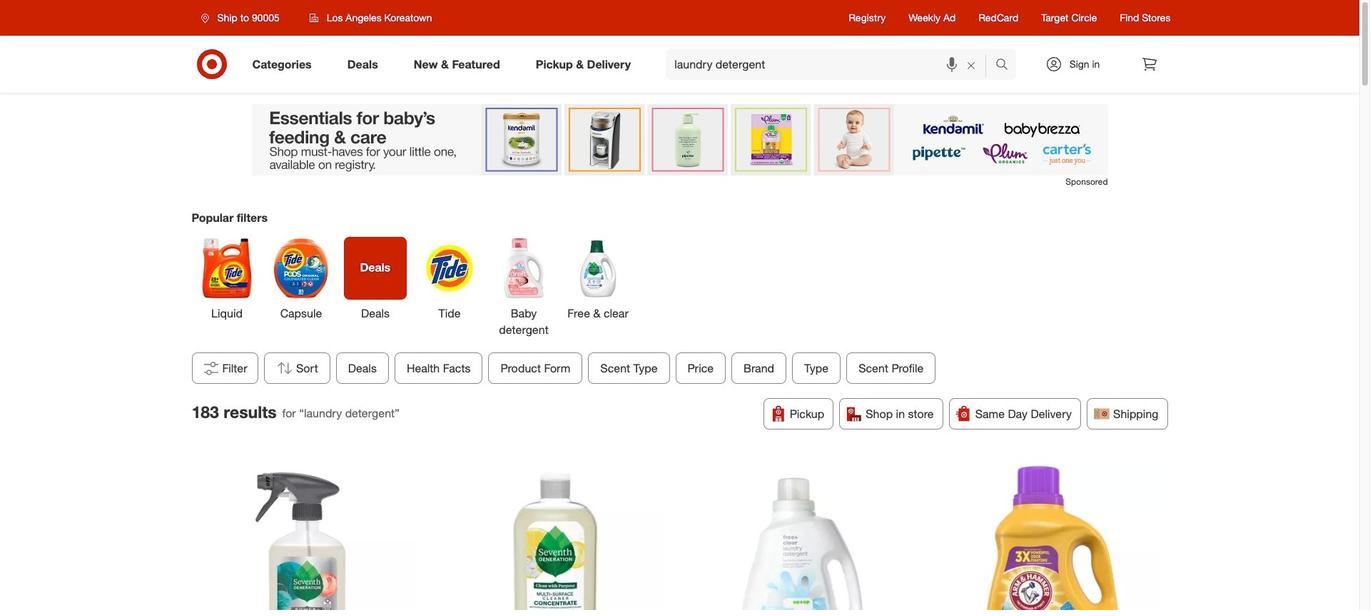 Task type: locate. For each thing, give the bounding box(es) containing it.
seventh generation lemon chamomile multi-surface cleaner concentrate - 23.1 fl oz image
[[445, 461, 666, 610], [445, 461, 666, 610]]

seventh generation honeycrisp apple foaming dish spray - 16 fl oz image
[[197, 461, 418, 610], [197, 461, 418, 610]]

arm hammer plus oxiclean odor blasters liquid laundry detergent image
[[942, 461, 1163, 610], [942, 461, 1163, 610]]

free clear he liquid laundry detergent - up & up™ image
[[694, 461, 914, 610], [694, 461, 914, 610]]



Task type: vqa. For each thing, say whether or not it's contained in the screenshot.
Stock
no



Task type: describe. For each thing, give the bounding box(es) containing it.
advertisement element
[[252, 104, 1108, 176]]

What can we help you find? suggestions appear below search field
[[666, 49, 999, 80]]



